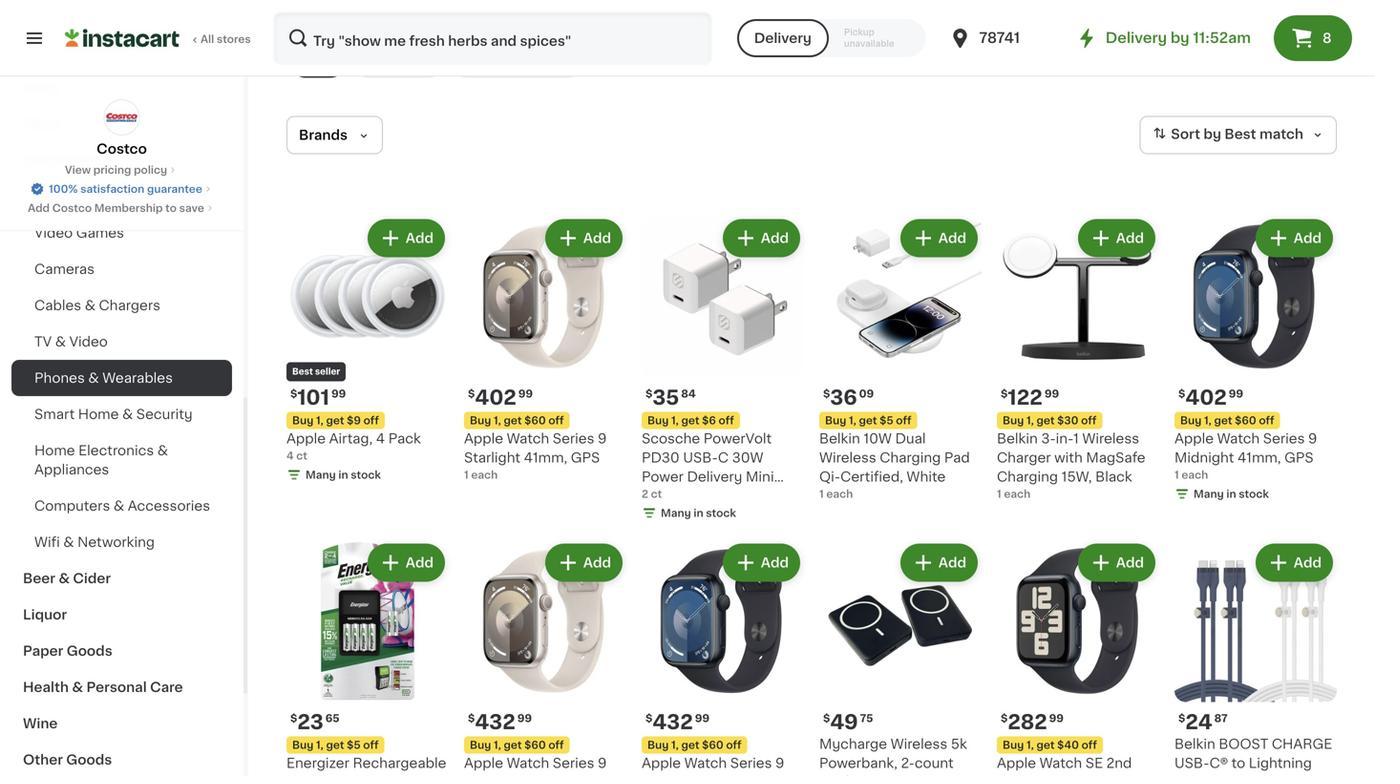 Task type: describe. For each thing, give the bounding box(es) containing it.
buy 1, get $30 off
[[1003, 416, 1097, 426]]

in for 101
[[338, 470, 348, 480]]

match
[[1260, 128, 1304, 141]]

add button for apple watch series 9 starlight 41mm, gps
[[547, 221, 621, 256]]

wifi & networking
[[34, 536, 155, 549]]

delivery button
[[737, 19, 829, 57]]

starlight for band
[[464, 776, 521, 777]]

stock for 402
[[1239, 489, 1269, 500]]

phones & wearables
[[34, 372, 173, 385]]

apple airtag, 4 pack 4 ct
[[287, 432, 421, 461]]

powervolt
[[704, 432, 772, 446]]

1 vertical spatial 4
[[287, 451, 294, 461]]

charge
[[1272, 738, 1333, 751]]

usb- for scosche
[[683, 451, 718, 465]]

charging inside belkin 3-in-1 wireless charger with magsafe charging 15w, black 1 each
[[997, 470, 1058, 484]]

buy 1, get $6 off
[[648, 416, 734, 426]]

get for apple airtag, 4 pack
[[326, 416, 344, 426]]

connector
[[1175, 776, 1247, 777]]

costco logo image
[[104, 99, 140, 136]]

$5 for 36
[[880, 416, 894, 426]]

8
[[1323, 32, 1332, 45]]

23
[[297, 713, 324, 733]]

stock for 35
[[706, 508, 736, 519]]

$ 23 65
[[290, 713, 340, 733]]

$ 35 84
[[646, 388, 696, 408]]

1 horizontal spatial ct
[[651, 489, 662, 500]]

delivery by 11:52am link
[[1075, 27, 1251, 50]]

product group containing 101
[[287, 215, 449, 487]]

phones & wearables link
[[11, 360, 232, 396]]

goods for other goods
[[66, 754, 112, 767]]

paper goods
[[23, 645, 112, 658]]

smart watches
[[465, 56, 570, 69]]

off for apple watch series 9 starlight band 45mm
[[549, 740, 564, 751]]

buy for belkin 3-in-1 wireless charger with magsafe charging 15w, black
[[1003, 416, 1024, 426]]

best match
[[1225, 128, 1304, 141]]

apple watch series 9 midnight 41mm, gps 1 each
[[1175, 432, 1318, 480]]

add for belkin 10w dual wireless charging pad qi-certified, white
[[939, 232, 967, 245]]

tv & video link
[[11, 324, 232, 360]]

view
[[65, 165, 91, 175]]

beer & cider link
[[11, 561, 232, 597]]

apple watch series 9 midnight band 45mm
[[642, 757, 790, 777]]

122
[[1008, 388, 1043, 408]]

many for 35
[[661, 508, 691, 519]]

many for 101
[[306, 470, 336, 480]]

$ for apple watch series 9 midnight 41mm, gps
[[1179, 389, 1186, 399]]

product group containing 36
[[820, 215, 982, 502]]

kit,
[[1293, 776, 1315, 777]]

to inside add costco membership to save link
[[165, 203, 177, 213]]

paper
[[23, 645, 63, 658]]

apple for apple watch series 9 midnight band 45mm
[[642, 757, 681, 770]]

off for belkin 3-in-1 wireless charger with magsafe charging 15w, black
[[1081, 416, 1097, 426]]

membership
[[94, 203, 163, 213]]

audio link
[[11, 179, 232, 215]]

cameras
[[34, 263, 95, 276]]

Search field
[[275, 13, 710, 63]]

save
[[179, 203, 204, 213]]

each inside belkin 10w dual wireless charging pad qi-certified, white 1 each
[[827, 489, 853, 500]]

airtag,
[[329, 432, 373, 446]]

charger,
[[674, 490, 731, 503]]

charger inside belkin 3-in-1 wireless charger with magsafe charging 15w, black 1 each
[[997, 451, 1051, 465]]

gps for midnight
[[1285, 451, 1314, 465]]

belkin for 122
[[997, 432, 1038, 446]]

health & personal care link
[[11, 670, 232, 706]]

35
[[653, 388, 679, 408]]

costco link
[[97, 99, 147, 159]]

best for best match
[[1225, 128, 1257, 141]]

off for belkin 10w dual wireless charging pad qi-certified, white
[[896, 416, 912, 426]]

product group containing 49
[[820, 540, 982, 777]]

1 vertical spatial video
[[69, 335, 108, 349]]

$ inside $ 24 87
[[1179, 714, 1186, 724]]

add button for apple watch se 2nd gen midnight med/l
[[1080, 546, 1154, 580]]

24
[[1186, 713, 1213, 733]]

add button for belkin 10w dual wireless charging pad qi-certified, white
[[902, 221, 976, 256]]

add for apple airtag, 4 pack
[[406, 232, 434, 245]]

mycharge wireless 5k powerbank, 2-count
[[820, 738, 967, 770]]

scosche powervolt pd30 usb-c 30w power delivery mini fast charger, 2-pack
[[642, 432, 780, 503]]

99 for apple watch series 9 starlight 41mm, gps
[[518, 389, 533, 399]]

pack
[[389, 432, 421, 446]]

security
[[136, 408, 193, 421]]

by for delivery
[[1171, 31, 1190, 45]]

c
[[718, 451, 729, 465]]

0 vertical spatial electronics
[[23, 154, 101, 167]]

off for apple watch series 9 midnight band 45mm
[[726, 740, 742, 751]]

off for scosche powervolt pd30 usb-c 30w power delivery mini fast charger, 2-pack
[[719, 416, 734, 426]]

9 for apple watch series 9 starlight band 45mm
[[598, 757, 607, 770]]

midnight inside apple watch se 2nd gen midnight med/l
[[1029, 776, 1088, 777]]

apple watch series 9 starlight band 45mm
[[464, 757, 609, 777]]

add costco membership to save link
[[28, 201, 216, 216]]

watch for apple watch series 9 starlight 41mm, gps 1 each
[[507, 432, 549, 446]]

rechargeable
[[353, 757, 446, 770]]

policy
[[134, 165, 167, 175]]

buy 1, get $60 off for apple watch series 9 midnight 41mm, gps
[[1181, 416, 1275, 426]]

get for apple watch se 2nd gen midnight med/l
[[1037, 740, 1055, 751]]

accessories
[[128, 500, 210, 513]]

402 for apple watch series 9 midnight 41mm, gps
[[1186, 388, 1227, 408]]

100% satisfaction guarantee
[[49, 184, 202, 194]]

health
[[23, 681, 69, 694]]

other goods
[[23, 754, 112, 767]]

1 vertical spatial costco
[[52, 203, 92, 213]]

all link
[[290, 47, 346, 78]]

$30
[[1058, 416, 1079, 426]]

add for apple watch series 9 starlight 41mm, gps
[[583, 232, 611, 245]]

care
[[150, 681, 183, 694]]

$ 432 99 for apple watch series 9 starlight band 45mm
[[468, 713, 532, 733]]

best for best seller
[[292, 368, 313, 376]]

2- inside scosche powervolt pd30 usb-c 30w power delivery mini fast charger, 2-pack
[[734, 490, 748, 503]]

power
[[642, 470, 684, 484]]

1 vertical spatial chargers
[[99, 299, 160, 312]]

add button for belkin boost charge usb-c® to lightning connector cable kit, 
[[1258, 546, 1332, 580]]

2nd
[[1107, 757, 1132, 770]]

apple for apple watch series 9 starlight band 45mm
[[464, 757, 503, 770]]

brands
[[299, 128, 348, 142]]

& for chargers
[[85, 299, 96, 312]]

1, for apple watch se 2nd gen midnight med/l
[[1027, 740, 1034, 751]]

get for apple watch series 9 midnight band 45mm
[[681, 740, 700, 751]]

& for networking
[[63, 536, 74, 549]]

health & personal care
[[23, 681, 183, 694]]

series for apple watch series 9 starlight 41mm, gps 1 each
[[553, 432, 595, 446]]

99 for apple watch series 9 midnight 41mm, gps
[[1229, 389, 1244, 399]]

midnight for band
[[642, 776, 702, 777]]

buy for apple watch series 9 midnight band 45mm
[[648, 740, 669, 751]]

$5 for 23
[[347, 740, 361, 751]]

1, for apple watch series 9 starlight band 45mm
[[494, 740, 501, 751]]

buy 1, get $5 off for 36
[[825, 416, 912, 426]]

appliances
[[34, 463, 109, 477]]

$ for apple watch series 9 starlight band 45mm
[[468, 714, 475, 724]]

view pricing policy
[[65, 165, 167, 175]]

seller
[[315, 368, 340, 376]]

c®
[[1210, 757, 1228, 770]]

many for 402
[[1194, 489, 1224, 500]]

tv & video
[[34, 335, 108, 349]]

$ 101 99
[[290, 388, 346, 408]]

beer
[[23, 572, 55, 586]]

watch for apple watch series 9 starlight band 45mm
[[507, 757, 549, 770]]

by for sort
[[1204, 128, 1222, 141]]

99 for apple watch series 9 starlight band 45mm
[[518, 714, 532, 724]]

to inside belkin boost charge usb-c® to lightning connector cable kit,
[[1232, 757, 1246, 770]]

1 inside apple watch series 9 starlight 41mm, gps 1 each
[[464, 470, 469, 480]]

charging inside belkin 10w dual wireless charging pad qi-certified, white 1 each
[[880, 451, 941, 465]]

get for scosche powervolt pd30 usb-c 30w power delivery mini fast charger, 2-pack
[[681, 416, 700, 426]]

in for 402
[[1227, 489, 1237, 500]]

pack
[[748, 490, 780, 503]]

service type group
[[737, 19, 926, 57]]

energizer
[[287, 757, 349, 770]]

each inside apple watch series 9 starlight 41mm, gps 1 each
[[471, 470, 498, 480]]

buy for apple watch series 9 starlight 41mm, gps
[[470, 416, 491, 426]]

cameras link
[[11, 251, 232, 288]]

99 for apple watch se 2nd gen midnight med/l
[[1049, 714, 1064, 724]]

brands button
[[287, 116, 383, 154]]

dual
[[895, 432, 926, 446]]

& for cider
[[59, 572, 70, 586]]

15w,
[[1062, 470, 1092, 484]]

apple for apple watch se 2nd gen midnight med/l
[[997, 757, 1036, 770]]

cable
[[1250, 776, 1290, 777]]

video games
[[34, 226, 124, 240]]

watch for apple watch se 2nd gen midnight med/l
[[1040, 757, 1082, 770]]

wine
[[23, 717, 58, 731]]

best seller
[[292, 368, 340, 376]]

78741
[[979, 31, 1020, 45]]

buy for apple watch se 2nd gen midnight med/l
[[1003, 740, 1024, 751]]

ct inside apple airtag, 4 pack 4 ct
[[296, 451, 307, 461]]

qi-
[[820, 470, 841, 484]]

starlight for 41mm,
[[464, 451, 521, 465]]

belkin 3-in-1 wireless charger with magsafe charging 15w, black 1 each
[[997, 432, 1146, 500]]

99 for belkin 3-in-1 wireless charger with magsafe charging 15w, black
[[1045, 389, 1059, 399]]

delivery inside scosche powervolt pd30 usb-c 30w power delivery mini fast charger, 2-pack
[[687, 470, 743, 484]]

add for belkin 3-in-1 wireless charger with magsafe charging 15w, black
[[1116, 232, 1144, 245]]

count
[[915, 757, 954, 770]]

add button for apple watch series 9 starlight band 45mm
[[547, 546, 621, 580]]

buy 1, get $60 off for apple watch series 9 starlight band 45mm
[[470, 740, 564, 751]]

scosche
[[642, 432, 700, 446]]

series for apple watch series 9 midnight band 45mm
[[731, 757, 772, 770]]

$6
[[702, 416, 716, 426]]



Task type: vqa. For each thing, say whether or not it's contained in the screenshot.
99 associated with Apple Watch Series 9 Midnight 41mm, GPS
yes



Task type: locate. For each thing, give the bounding box(es) containing it.
smart down "phones" on the left top of page
[[34, 408, 75, 421]]

$ for apple airtag, 4 pack
[[290, 389, 297, 399]]

$ inside $ 122 99
[[1001, 389, 1008, 399]]

1 vertical spatial many in stock
[[1194, 489, 1269, 500]]

by
[[1171, 31, 1190, 45], [1204, 128, 1222, 141]]

smart for smart watches
[[465, 56, 507, 69]]

get up 3-
[[1037, 416, 1055, 426]]

add for scosche powervolt pd30 usb-c 30w power delivery mini fast charger, 2-pack
[[761, 232, 789, 245]]

band inside apple watch series 9 starlight band 45mm
[[524, 776, 559, 777]]

apple watch series 9 starlight 41mm, gps 1 each
[[464, 432, 607, 480]]

many in stock for 101
[[306, 470, 381, 480]]

& right health
[[72, 681, 83, 694]]

product group containing 24
[[1175, 540, 1337, 777]]

$ inside $ 35 84
[[646, 389, 653, 399]]

0 horizontal spatial many in stock
[[306, 470, 381, 480]]

1 horizontal spatial chargers
[[367, 56, 431, 69]]

1 vertical spatial by
[[1204, 128, 1222, 141]]

apple inside apple watch series 9 starlight band 45mm
[[464, 757, 503, 770]]

apple for apple watch series 9 starlight 41mm, gps 1 each
[[464, 432, 503, 446]]

9
[[598, 432, 607, 446], [1309, 432, 1318, 446], [598, 757, 607, 770], [776, 757, 785, 770]]

personal
[[86, 681, 147, 694]]

99 up "buy 1, get $30 off"
[[1045, 389, 1059, 399]]

1, down $ 101 99 at left
[[316, 416, 324, 426]]

9 for apple watch series 9 midnight 41mm, gps 1 each
[[1309, 432, 1318, 446]]

2 horizontal spatial many
[[1194, 489, 1224, 500]]

1 horizontal spatial $ 432 99
[[646, 713, 710, 733]]

watch inside the apple watch series 9 midnight 41mm, gps 1 each
[[1217, 432, 1260, 446]]

99 inside $ 282 99
[[1049, 714, 1064, 724]]

home down phones & wearables
[[78, 408, 119, 421]]

sort
[[1171, 128, 1201, 141]]

1 vertical spatial charging
[[997, 470, 1058, 484]]

0 horizontal spatial $ 432 99
[[468, 713, 532, 733]]

1 horizontal spatial all
[[309, 56, 327, 69]]

cables
[[34, 299, 81, 312]]

$ 432 99 for apple watch series 9 midnight band 45mm
[[646, 713, 710, 733]]

$60
[[525, 416, 546, 426], [1235, 416, 1257, 426], [525, 740, 546, 751], [702, 740, 724, 751]]

midnight inside the apple watch series 9 midnight 41mm, gps 1 each
[[1175, 451, 1235, 465]]

$ 24 87
[[1179, 713, 1228, 733]]

432 up apple watch series 9 starlight band 45mm
[[475, 713, 516, 733]]

1 vertical spatial $5
[[347, 740, 361, 751]]

0 horizontal spatial midnight
[[642, 776, 702, 777]]

series for apple watch series 9 midnight 41mm, gps 1 each
[[1264, 432, 1305, 446]]

1 horizontal spatial in
[[694, 508, 704, 519]]

usb- down the scosche
[[683, 451, 718, 465]]

& inside "link"
[[59, 572, 70, 586]]

1 inside the apple watch series 9 midnight 41mm, gps 1 each
[[1175, 470, 1179, 480]]

9 for apple watch series 9 midnight band 45mm
[[776, 757, 785, 770]]

usb- inside belkin boost charge usb-c® to lightning connector cable kit,
[[1175, 757, 1210, 770]]

1 horizontal spatial gps
[[1285, 451, 1314, 465]]

wireless inside the mycharge wireless 5k powerbank, 2-count
[[891, 738, 948, 751]]

charging down 3-
[[997, 470, 1058, 484]]

many in stock for 35
[[661, 508, 736, 519]]

$5 up 10w
[[880, 416, 894, 426]]

buy up energizer at bottom
[[292, 740, 314, 751]]

1 vertical spatial to
[[1232, 757, 1246, 770]]

best inside best match sort by field
[[1225, 128, 1257, 141]]

get
[[326, 416, 344, 426], [504, 416, 522, 426], [681, 416, 700, 426], [859, 416, 877, 426], [1037, 416, 1055, 426], [1214, 416, 1233, 426], [326, 740, 344, 751], [504, 740, 522, 751], [681, 740, 700, 751], [1037, 740, 1055, 751]]

in down charger, at bottom
[[694, 508, 704, 519]]

by inside field
[[1204, 128, 1222, 141]]

& right beer
[[59, 572, 70, 586]]

1 vertical spatial best
[[292, 368, 313, 376]]

2 41mm, from the left
[[1238, 451, 1281, 465]]

78741 button
[[949, 11, 1063, 65]]

0 vertical spatial wireless
[[1083, 432, 1140, 446]]

0 horizontal spatial band
[[524, 776, 559, 777]]

1 402 from the left
[[475, 388, 517, 408]]

0 vertical spatial smart
[[465, 56, 507, 69]]

1, down $ 36 09
[[849, 416, 857, 426]]

watch inside apple watch series 9 midnight band 45mm
[[684, 757, 727, 770]]

stock down apple airtag, 4 pack 4 ct
[[351, 470, 381, 480]]

many down fast
[[661, 508, 691, 519]]

2 $ 402 99 from the left
[[1179, 388, 1244, 408]]

1, down $ 282 99
[[1027, 740, 1034, 751]]

$5 up energizer rechargeable value charger kit
[[347, 740, 361, 751]]

0 horizontal spatial 4
[[287, 451, 294, 461]]

1 $ 402 99 from the left
[[468, 388, 533, 408]]

instacart logo image
[[65, 27, 180, 50]]

buy for apple watch series 9 midnight 41mm, gps
[[1181, 416, 1202, 426]]

1 horizontal spatial to
[[1232, 757, 1246, 770]]

to down 'guarantee'
[[165, 203, 177, 213]]

1 horizontal spatial best
[[1225, 128, 1257, 141]]

1 horizontal spatial home
[[78, 408, 119, 421]]

1,
[[316, 416, 324, 426], [494, 416, 501, 426], [671, 416, 679, 426], [849, 416, 857, 426], [1027, 416, 1034, 426], [1204, 416, 1212, 426], [316, 740, 324, 751], [494, 740, 501, 751], [671, 740, 679, 751], [1027, 740, 1034, 751]]

41mm, inside the apple watch series 9 midnight 41mm, gps 1 each
[[1238, 451, 1281, 465]]

apple
[[287, 432, 326, 446], [464, 432, 503, 446], [1175, 432, 1214, 446], [464, 757, 503, 770], [642, 757, 681, 770], [997, 757, 1036, 770]]

1, up the scosche
[[671, 416, 679, 426]]

goods
[[67, 645, 112, 658], [66, 754, 112, 767]]

1 vertical spatial wireless
[[820, 451, 877, 465]]

buy 1, get $60 off up apple watch series 9 starlight band 45mm
[[470, 740, 564, 751]]

wireless inside belkin 3-in-1 wireless charger with magsafe charging 15w, black 1 each
[[1083, 432, 1140, 446]]

432 for apple watch series 9 starlight band 45mm
[[475, 713, 516, 733]]

2 402 from the left
[[1186, 388, 1227, 408]]

2 $ 432 99 from the left
[[646, 713, 710, 733]]

get for apple watch series 9 starlight 41mm, gps
[[504, 416, 522, 426]]

buy 1, get $5 off up 10w
[[825, 416, 912, 426]]

buy 1, get $60 off for apple watch series 9 midnight band 45mm
[[648, 740, 742, 751]]

series inside apple watch series 9 midnight band 45mm
[[731, 757, 772, 770]]

1, for apple watch series 9 starlight 41mm, gps
[[494, 416, 501, 426]]

2 vertical spatial in
[[694, 508, 704, 519]]

satisfaction
[[80, 184, 144, 194]]

0 horizontal spatial costco
[[52, 203, 92, 213]]

1 vertical spatial many
[[1194, 489, 1224, 500]]

2 starlight from the top
[[464, 776, 521, 777]]

1, up apple watch series 9 midnight band 45mm
[[671, 740, 679, 751]]

0 horizontal spatial belkin
[[820, 432, 860, 446]]

get up 10w
[[859, 416, 877, 426]]

off up apple watch series 9 starlight 41mm, gps 1 each
[[549, 416, 564, 426]]

wifi & networking link
[[11, 524, 232, 561]]

home inside home electronics & appliances
[[34, 444, 75, 458]]

home up appliances
[[34, 444, 75, 458]]

&
[[85, 299, 96, 312], [55, 335, 66, 349], [88, 372, 99, 385], [122, 408, 133, 421], [157, 444, 168, 458], [114, 500, 124, 513], [63, 536, 74, 549], [59, 572, 70, 586], [72, 681, 83, 694]]

$ 122 99
[[1001, 388, 1059, 408]]

all inside all stores 'link'
[[201, 34, 214, 44]]

get left $9
[[326, 416, 344, 426]]

gen
[[997, 776, 1025, 777]]

84
[[681, 389, 696, 399]]

0 vertical spatial video
[[34, 226, 73, 240]]

se
[[1086, 757, 1103, 770]]

1 vertical spatial stock
[[1239, 489, 1269, 500]]

midnight
[[1175, 451, 1235, 465], [642, 776, 702, 777], [1029, 776, 1088, 777]]

wearables
[[102, 372, 173, 385]]

2 horizontal spatial wireless
[[1083, 432, 1140, 446]]

9 for apple watch series 9 starlight 41mm, gps 1 each
[[598, 432, 607, 446]]

1 band from the left
[[524, 776, 559, 777]]

432 for apple watch series 9 midnight band 45mm
[[653, 713, 693, 733]]

0 horizontal spatial 402
[[475, 388, 517, 408]]

0 vertical spatial in
[[338, 470, 348, 480]]

ct
[[296, 451, 307, 461], [651, 489, 662, 500]]

get for belkin 3-in-1 wireless charger with magsafe charging 15w, black
[[1037, 416, 1055, 426]]

1 horizontal spatial costco
[[97, 142, 147, 156]]

2
[[642, 489, 649, 500]]

product group containing 122
[[997, 215, 1160, 502]]

0 vertical spatial charging
[[880, 451, 941, 465]]

buy 1, get $60 off up apple watch series 9 starlight 41mm, gps 1 each
[[470, 416, 564, 426]]

1 horizontal spatial usb-
[[1175, 757, 1210, 770]]

to right c®
[[1232, 757, 1246, 770]]

gps inside the apple watch series 9 midnight 41mm, gps 1 each
[[1285, 451, 1314, 465]]

starlight inside apple watch series 9 starlight band 45mm
[[464, 776, 521, 777]]

99 inside $ 122 99
[[1045, 389, 1059, 399]]

1 vertical spatial starlight
[[464, 776, 521, 777]]

many down apple airtag, 4 pack 4 ct
[[306, 470, 336, 480]]

1 vertical spatial smart
[[34, 408, 75, 421]]

baby
[[23, 81, 59, 95]]

wine link
[[11, 706, 232, 742]]

watch
[[507, 432, 549, 446], [1217, 432, 1260, 446], [507, 757, 549, 770], [684, 757, 727, 770], [1040, 757, 1082, 770]]

$ for belkin 3-in-1 wireless charger with magsafe charging 15w, black
[[1001, 389, 1008, 399]]

buy up the scosche
[[648, 416, 669, 426]]

usb- for belkin
[[1175, 757, 1210, 770]]

get for apple watch series 9 midnight 41mm, gps
[[1214, 416, 1233, 426]]

1 vertical spatial goods
[[66, 754, 112, 767]]

1 horizontal spatial $ 402 99
[[1179, 388, 1244, 408]]

0 vertical spatial costco
[[97, 142, 147, 156]]

& inside home electronics & appliances
[[157, 444, 168, 458]]

None search field
[[273, 11, 712, 65]]

get up the apple watch series 9 midnight 41mm, gps 1 each
[[1214, 416, 1233, 426]]

in down apple airtag, 4 pack 4 ct
[[338, 470, 348, 480]]

1 horizontal spatial 4
[[376, 432, 385, 446]]

wireless up count at the right
[[891, 738, 948, 751]]

cider
[[73, 572, 111, 586]]

watch for apple watch series 9 midnight band 45mm
[[684, 757, 727, 770]]

2 gps from the left
[[1285, 451, 1314, 465]]

282
[[1008, 713, 1047, 733]]

$ 432 99 up apple watch series 9 midnight band 45mm
[[646, 713, 710, 733]]

costco down the 100%
[[52, 203, 92, 213]]

$ inside $ 23 65
[[290, 714, 297, 724]]

2 goods from the top
[[66, 754, 112, 767]]

2 vertical spatial wireless
[[891, 738, 948, 751]]

0 horizontal spatial to
[[165, 203, 177, 213]]

in
[[338, 470, 348, 480], [1227, 489, 1237, 500], [694, 508, 704, 519]]

& right cables
[[85, 299, 96, 312]]

add for apple watch se 2nd gen midnight med/l
[[1116, 556, 1144, 570]]

0 horizontal spatial home
[[34, 444, 75, 458]]

kit
[[384, 776, 402, 777]]

1 horizontal spatial buy 1, get $5 off
[[825, 416, 912, 426]]

99 up apple watch series 9 starlight band 45mm
[[518, 714, 532, 724]]

buy 1, get $60 off up the apple watch series 9 midnight 41mm, gps 1 each
[[1181, 416, 1275, 426]]

1, for energizer rechargeable value charger kit
[[316, 740, 324, 751]]

$ for apple watch se 2nd gen midnight med/l
[[1001, 714, 1008, 724]]

watch inside apple watch se 2nd gen midnight med/l
[[1040, 757, 1082, 770]]

product group containing 23
[[287, 540, 449, 777]]

off for apple watch se 2nd gen midnight med/l
[[1082, 740, 1097, 751]]

1 horizontal spatial $5
[[880, 416, 894, 426]]

100%
[[49, 184, 78, 194]]

each inside the apple watch series 9 midnight 41mm, gps 1 each
[[1182, 470, 1209, 480]]

off up apple watch series 9 midnight band 45mm
[[726, 740, 742, 751]]

wireless up magsafe
[[1083, 432, 1140, 446]]

99 inside $ 101 99
[[331, 389, 346, 399]]

off up dual on the bottom of page
[[896, 416, 912, 426]]

0 vertical spatial to
[[165, 203, 177, 213]]

stock
[[351, 470, 381, 480], [1239, 489, 1269, 500], [706, 508, 736, 519]]

other goods link
[[11, 742, 232, 777]]

watch for apple watch series 9 midnight 41mm, gps 1 each
[[1217, 432, 1260, 446]]

9 inside apple watch series 9 starlight 41mm, gps 1 each
[[598, 432, 607, 446]]

$ up apple watch series 9 starlight 41mm, gps 1 each
[[468, 389, 475, 399]]

midnight inside apple watch series 9 midnight band 45mm
[[642, 776, 702, 777]]

costco up view pricing policy link
[[97, 142, 147, 156]]

1, for apple watch series 9 midnight 41mm, gps
[[1204, 416, 1212, 426]]

$ down best seller
[[290, 389, 297, 399]]

belkin inside belkin 10w dual wireless charging pad qi-certified, white 1 each
[[820, 432, 860, 446]]

1 horizontal spatial charging
[[997, 470, 1058, 484]]

0 vertical spatial stock
[[351, 470, 381, 480]]

floral
[[23, 117, 61, 131]]

apple inside apple watch series 9 midnight band 45mm
[[642, 757, 681, 770]]

all left stores
[[201, 34, 214, 44]]

watch inside apple watch series 9 starlight 41mm, gps 1 each
[[507, 432, 549, 446]]

apple inside apple watch se 2nd gen midnight med/l
[[997, 757, 1036, 770]]

usb-
[[683, 451, 718, 465], [1175, 757, 1210, 770]]

smart home & security link
[[11, 396, 232, 433]]

add button for apple airtag, 4 pack
[[369, 221, 443, 256]]

4 down buy 1, get $9 off
[[287, 451, 294, 461]]

buy down 122
[[1003, 416, 1024, 426]]

1 vertical spatial in
[[1227, 489, 1237, 500]]

computers & accessories
[[34, 500, 210, 513]]

2 horizontal spatial belkin
[[1175, 738, 1216, 751]]

video down audio at the top of the page
[[34, 226, 73, 240]]

in down the apple watch series 9 midnight 41mm, gps 1 each
[[1227, 489, 1237, 500]]

best left seller on the top
[[292, 368, 313, 376]]

buy for scosche powervolt pd30 usb-c 30w power delivery mini fast charger, 2-pack
[[648, 416, 669, 426]]

chargers up tv & video link
[[99, 299, 160, 312]]

9 inside the apple watch series 9 midnight 41mm, gps 1 each
[[1309, 432, 1318, 446]]

0 vertical spatial ct
[[296, 451, 307, 461]]

1 41mm, from the left
[[524, 451, 568, 465]]

0 horizontal spatial $ 402 99
[[468, 388, 533, 408]]

delivery for delivery
[[754, 32, 812, 45]]

wireless up qi-
[[820, 451, 877, 465]]

$ 36 09
[[823, 388, 874, 408]]

2 432 from the left
[[653, 713, 693, 733]]

get up apple watch series 9 starlight band 45mm
[[504, 740, 522, 751]]

add button for energizer rechargeable value charger kit
[[369, 546, 443, 580]]

each inside belkin 3-in-1 wireless charger with magsafe charging 15w, black 1 each
[[1004, 489, 1031, 500]]

$ left 87
[[1179, 714, 1186, 724]]

432
[[475, 713, 516, 733], [653, 713, 693, 733]]

buy 1, get $5 off for 23
[[292, 740, 379, 751]]

black
[[1096, 470, 1132, 484]]

$ 402 99 for apple watch series 9 midnight 41mm, gps
[[1179, 388, 1244, 408]]

buy for belkin 10w dual wireless charging pad qi-certified, white
[[825, 416, 847, 426]]

0 vertical spatial chargers
[[367, 56, 431, 69]]

2- down mini
[[734, 490, 748, 503]]

lightning
[[1249, 757, 1312, 770]]

all stores
[[201, 34, 251, 44]]

get up apple watch series 9 midnight band 45mm
[[681, 740, 700, 751]]

1 horizontal spatial many
[[661, 508, 691, 519]]

0 horizontal spatial 432
[[475, 713, 516, 733]]

belkin left 10w
[[820, 432, 860, 446]]

apple inside apple airtag, 4 pack 4 ct
[[287, 432, 326, 446]]

2 horizontal spatial midnight
[[1175, 451, 1235, 465]]

0 vertical spatial usb-
[[683, 451, 718, 465]]

buy for apple watch series 9 starlight band 45mm
[[470, 740, 491, 751]]

$ left 84 on the bottom
[[646, 389, 653, 399]]

$ 402 99 up apple watch series 9 starlight 41mm, gps 1 each
[[468, 388, 533, 408]]

apple for apple airtag, 4 pack 4 ct
[[287, 432, 326, 446]]

apple inside the apple watch series 9 midnight 41mm, gps 1 each
[[1175, 432, 1214, 446]]

add button for apple watch series 9 midnight band 45mm
[[725, 546, 799, 580]]

0 horizontal spatial $5
[[347, 740, 361, 751]]

1 horizontal spatial smart
[[465, 56, 507, 69]]

1, up energizer at bottom
[[316, 740, 324, 751]]

75
[[860, 714, 873, 724]]

watches
[[510, 56, 570, 69]]

get for energizer rechargeable value charger kit
[[326, 740, 344, 751]]

off for apple watch series 9 midnight 41mm, gps
[[1259, 416, 1275, 426]]

$ 432 99 up apple watch series 9 starlight band 45mm
[[468, 713, 532, 733]]

mini
[[746, 470, 774, 484]]

delivery by 11:52am
[[1106, 31, 1251, 45]]

0 horizontal spatial many
[[306, 470, 336, 480]]

$ 402 99 up the apple watch series 9 midnight 41mm, gps 1 each
[[1179, 388, 1244, 408]]

in for 35
[[694, 508, 704, 519]]

add button for belkin 3-in-1 wireless charger with magsafe charging 15w, black
[[1080, 221, 1154, 256]]

gps inside apple watch series 9 starlight 41mm, gps 1 each
[[571, 451, 600, 465]]

1 horizontal spatial by
[[1204, 128, 1222, 141]]

add for apple watch series 9 midnight band 45mm
[[761, 556, 789, 570]]

1 432 from the left
[[475, 713, 516, 733]]

0 vertical spatial goods
[[67, 645, 112, 658]]

0 horizontal spatial in
[[338, 470, 348, 480]]

0 vertical spatial best
[[1225, 128, 1257, 141]]

0 vertical spatial starlight
[[464, 451, 521, 465]]

0 horizontal spatial 41mm,
[[524, 451, 568, 465]]

off up the apple watch series 9 midnight 41mm, gps 1 each
[[1259, 416, 1275, 426]]

get for belkin 10w dual wireless charging pad qi-certified, white
[[859, 416, 877, 426]]

apple inside apple watch series 9 starlight 41mm, gps 1 each
[[464, 432, 503, 446]]

belkin 10w dual wireless charging pad qi-certified, white 1 each
[[820, 432, 970, 500]]

$ up apple watch series 9 starlight band 45mm
[[468, 714, 475, 724]]

games
[[76, 226, 124, 240]]

0 horizontal spatial smart
[[34, 408, 75, 421]]

$ inside $ 49 75
[[823, 714, 830, 724]]

costco
[[97, 142, 147, 156], [52, 203, 92, 213]]

2- inside the mycharge wireless 5k powerbank, 2-count
[[901, 757, 915, 770]]

2 horizontal spatial delivery
[[1106, 31, 1167, 45]]

1 gps from the left
[[571, 451, 600, 465]]

2- right powerbank,
[[901, 757, 915, 770]]

1 vertical spatial usb-
[[1175, 757, 1210, 770]]

$ left 65
[[290, 714, 297, 724]]

electronics link
[[11, 142, 232, 179]]

2 vertical spatial many
[[661, 508, 691, 519]]

product group
[[287, 215, 449, 487], [464, 215, 627, 483], [642, 215, 804, 525], [820, 215, 982, 502], [997, 215, 1160, 502], [1175, 215, 1337, 506], [287, 540, 449, 777], [464, 540, 627, 777], [642, 540, 804, 777], [820, 540, 982, 777], [997, 540, 1160, 777], [1175, 540, 1337, 777]]

belkin left 3-
[[997, 432, 1038, 446]]

1 $ 432 99 from the left
[[468, 713, 532, 733]]

off for apple airtag, 4 pack
[[364, 416, 379, 426]]

$ inside $ 101 99
[[290, 389, 297, 399]]

$ inside $ 282 99
[[1001, 714, 1008, 724]]

9 inside apple watch series 9 midnight band 45mm
[[776, 757, 785, 770]]

goods right other at the bottom left of page
[[66, 754, 112, 767]]

41mm, for midnight
[[1238, 451, 1281, 465]]

1, for apple watch series 9 midnight band 45mm
[[671, 740, 679, 751]]

65
[[325, 714, 340, 724]]

buy down 101
[[292, 416, 314, 426]]

off right $30
[[1081, 416, 1097, 426]]

usb- up connector
[[1175, 757, 1210, 770]]

apple for apple watch series 9 midnight 41mm, gps 1 each
[[1175, 432, 1214, 446]]

usb- inside scosche powervolt pd30 usb-c 30w power delivery mini fast charger, 2-pack
[[683, 451, 718, 465]]

0 horizontal spatial chargers
[[99, 299, 160, 312]]

charger inside energizer rechargeable value charger kit
[[326, 776, 380, 777]]

band inside apple watch series 9 midnight band 45mm
[[705, 776, 740, 777]]

1, for belkin 3-in-1 wireless charger with magsafe charging 15w, black
[[1027, 416, 1034, 426]]

smart for smart home & security
[[34, 408, 75, 421]]

1 horizontal spatial midnight
[[1029, 776, 1088, 777]]

product group containing 282
[[997, 540, 1160, 777]]

2 vertical spatial stock
[[706, 508, 736, 519]]

1, for belkin 10w dual wireless charging pad qi-certified, white
[[849, 416, 857, 426]]

stores
[[217, 34, 251, 44]]

$ for belkin 10w dual wireless charging pad qi-certified, white
[[823, 389, 830, 399]]

& for accessories
[[114, 500, 124, 513]]

1 vertical spatial charger
[[326, 776, 380, 777]]

series inside apple watch series 9 starlight band 45mm
[[553, 757, 595, 770]]

0 horizontal spatial stock
[[351, 470, 381, 480]]

get left $40
[[1037, 740, 1055, 751]]

gps for starlight
[[571, 451, 600, 465]]

electronics inside home electronics & appliances
[[78, 444, 154, 458]]

get up apple watch series 9 starlight 41mm, gps 1 each
[[504, 416, 522, 426]]

wireless
[[1083, 432, 1140, 446], [820, 451, 877, 465], [891, 738, 948, 751]]

product group containing 35
[[642, 215, 804, 525]]

best left match
[[1225, 128, 1257, 141]]

0 vertical spatial charger
[[997, 451, 1051, 465]]

ct down buy 1, get $9 off
[[296, 451, 307, 461]]

belkin inside belkin 3-in-1 wireless charger with magsafe charging 15w, black 1 each
[[997, 432, 1038, 446]]

0 vertical spatial 2-
[[734, 490, 748, 503]]

wireless inside belkin 10w dual wireless charging pad qi-certified, white 1 each
[[820, 451, 877, 465]]

1 horizontal spatial 402
[[1186, 388, 1227, 408]]

$60 for apple watch series 9 starlight 41mm, gps
[[525, 416, 546, 426]]

Best match Sort by field
[[1140, 116, 1337, 154]]

& for personal
[[72, 681, 83, 694]]

watch inside apple watch series 9 starlight band 45mm
[[507, 757, 549, 770]]

41mm, inside apple watch series 9 starlight 41mm, gps 1 each
[[524, 451, 568, 465]]

starlight inside apple watch series 9 starlight 41mm, gps 1 each
[[464, 451, 521, 465]]

$ up buy 1, get $40 off at the right bottom of the page
[[1001, 714, 1008, 724]]

series inside the apple watch series 9 midnight 41mm, gps 1 each
[[1264, 432, 1305, 446]]

402 up the apple watch series 9 midnight 41mm, gps 1 each
[[1186, 388, 1227, 408]]

2 band from the left
[[705, 776, 740, 777]]

402 up apple watch series 9 starlight 41mm, gps 1 each
[[475, 388, 517, 408]]

$ up "buy 1, get $30 off"
[[1001, 389, 1008, 399]]

value
[[287, 776, 323, 777]]

1 starlight from the top
[[464, 451, 521, 465]]

$60 for apple watch series 9 midnight 41mm, gps
[[1235, 416, 1257, 426]]

liquor link
[[11, 597, 232, 633]]

buy up the apple watch series 9 midnight 41mm, gps 1 each
[[1181, 416, 1202, 426]]

9 inside apple watch series 9 starlight band 45mm
[[598, 757, 607, 770]]

1 inside belkin 10w dual wireless charging pad qi-certified, white 1 each
[[820, 489, 824, 500]]

delivery inside delivery by 11:52am link
[[1106, 31, 1167, 45]]

41mm, for starlight
[[524, 451, 568, 465]]

36
[[830, 388, 857, 408]]

powerbank,
[[820, 757, 898, 770]]

1 goods from the top
[[67, 645, 112, 658]]

0 vertical spatial all
[[201, 34, 214, 44]]

ct right "2"
[[651, 489, 662, 500]]

99 up apple watch series 9 midnight band 45mm
[[695, 714, 710, 724]]

floral link
[[11, 106, 232, 142]]

energizer rechargeable value charger kit
[[287, 757, 446, 777]]

1 vertical spatial electronics
[[78, 444, 154, 458]]

$ up apple watch series 9 midnight band 45mm
[[646, 714, 653, 724]]

with
[[1055, 451, 1083, 465]]

1 horizontal spatial belkin
[[997, 432, 1038, 446]]

$60 for apple watch series 9 midnight band 45mm
[[702, 740, 724, 751]]

add button for mycharge wireless 5k powerbank, 2-count
[[902, 546, 976, 580]]

all inside all link
[[309, 56, 327, 69]]

1, for scosche powervolt pd30 usb-c 30w power delivery mini fast charger, 2-pack
[[671, 416, 679, 426]]

& down phones & wearables link
[[122, 408, 133, 421]]

1 vertical spatial ct
[[651, 489, 662, 500]]

belkin down 24 on the bottom of the page
[[1175, 738, 1216, 751]]

0 vertical spatial home
[[78, 408, 119, 421]]

home electronics & appliances link
[[11, 433, 232, 488]]

electronics down the smart home & security
[[78, 444, 154, 458]]

$60 up apple watch series 9 midnight band 45mm
[[702, 740, 724, 751]]

all up the brands
[[309, 56, 327, 69]]

0 horizontal spatial by
[[1171, 31, 1190, 45]]

pd30
[[642, 451, 680, 465]]

& right wifi
[[63, 536, 74, 549]]

$ inside $ 36 09
[[823, 389, 830, 399]]

beer & cider
[[23, 572, 111, 586]]

cables & chargers
[[34, 299, 160, 312]]

1, up apple watch series 9 starlight 41mm, gps 1 each
[[494, 416, 501, 426]]

1 vertical spatial all
[[309, 56, 327, 69]]

2 horizontal spatial in
[[1227, 489, 1237, 500]]

100% satisfaction guarantee button
[[30, 178, 214, 197]]

0 horizontal spatial all
[[201, 34, 214, 44]]

midnight for 41mm,
[[1175, 451, 1235, 465]]

99 for apple airtag, 4 pack
[[331, 389, 346, 399]]

$60 up apple watch series 9 starlight 41mm, gps 1 each
[[525, 416, 546, 426]]

add for apple watch series 9 midnight 41mm, gps
[[1294, 232, 1322, 245]]

add button
[[369, 221, 443, 256], [547, 221, 621, 256], [725, 221, 799, 256], [902, 221, 976, 256], [1080, 221, 1154, 256], [1258, 221, 1332, 256], [369, 546, 443, 580], [547, 546, 621, 580], [725, 546, 799, 580], [902, 546, 976, 580], [1080, 546, 1154, 580], [1258, 546, 1332, 580]]

1 horizontal spatial delivery
[[754, 32, 812, 45]]

buy
[[292, 416, 314, 426], [470, 416, 491, 426], [648, 416, 669, 426], [825, 416, 847, 426], [1003, 416, 1024, 426], [1181, 416, 1202, 426], [292, 740, 314, 751], [470, 740, 491, 751], [648, 740, 669, 751], [1003, 740, 1024, 751]]

buy 1, get $40 off
[[1003, 740, 1097, 751]]

8 button
[[1274, 15, 1353, 61]]

charger down 3-
[[997, 451, 1051, 465]]

1, up apple watch series 9 starlight band 45mm
[[494, 740, 501, 751]]

add for mycharge wireless 5k powerbank, 2-count
[[939, 556, 967, 570]]

series inside apple watch series 9 starlight 41mm, gps 1 each
[[553, 432, 595, 446]]

chargers right all link
[[367, 56, 431, 69]]

& for wearables
[[88, 372, 99, 385]]

stock for 101
[[351, 470, 381, 480]]

belkin for 36
[[820, 432, 860, 446]]

0 horizontal spatial charger
[[326, 776, 380, 777]]

band
[[524, 776, 559, 777], [705, 776, 740, 777]]

11:52am
[[1193, 31, 1251, 45]]

1 horizontal spatial 41mm,
[[1238, 451, 1281, 465]]

buy 1, get $9 off
[[292, 416, 379, 426]]

smart left watches
[[465, 56, 507, 69]]

pricing
[[93, 165, 131, 175]]

87
[[1215, 714, 1228, 724]]

1, up the apple watch series 9 midnight 41mm, gps 1 each
[[1204, 416, 1212, 426]]

tv
[[34, 335, 52, 349]]

99 up buy 1, get $40 off at the right bottom of the page
[[1049, 714, 1064, 724]]

2 horizontal spatial many in stock
[[1194, 489, 1269, 500]]

0 horizontal spatial gps
[[571, 451, 600, 465]]

0 horizontal spatial ct
[[296, 451, 307, 461]]

1 vertical spatial buy 1, get $5 off
[[292, 740, 379, 751]]

goods up health & personal care
[[67, 645, 112, 658]]

belkin inside belkin boost charge usb-c® to lightning connector cable kit,
[[1175, 738, 1216, 751]]

buy for energizer rechargeable value charger kit
[[292, 740, 314, 751]]

$ for energizer rechargeable value charger kit
[[290, 714, 297, 724]]

buy 1, get $60 off up apple watch series 9 midnight band 45mm
[[648, 740, 742, 751]]

delivery inside delivery button
[[754, 32, 812, 45]]

home electronics & appliances
[[34, 444, 168, 477]]



